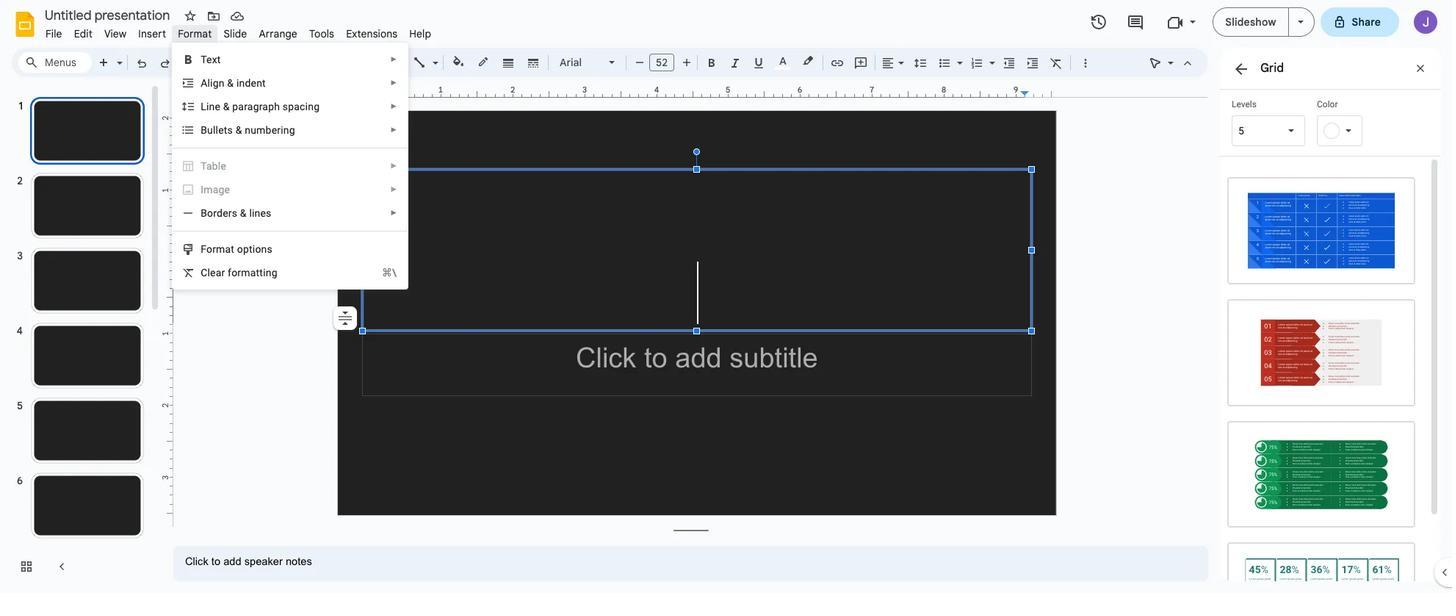 Task type: locate. For each thing, give the bounding box(es) containing it.
menu bar
[[40, 19, 437, 43]]

menu
[[172, 43, 409, 290]]

main toolbar
[[91, 0, 1111, 417]]

fill color: transparent image
[[450, 52, 467, 71]]

5 ► from the top
[[390, 162, 398, 170]]

option
[[334, 306, 357, 330]]

format down star option
[[178, 27, 212, 40]]

& right lign
[[227, 77, 234, 89]]

lear
[[208, 267, 225, 279]]

insert
[[138, 27, 166, 40]]

► for text
[[390, 55, 398, 63]]

shrink text on overflow image
[[335, 308, 356, 329]]

age
[[213, 184, 230, 195]]

border color: transparent image
[[475, 52, 492, 71]]

view menu item
[[98, 25, 133, 43]]

format for format options
[[201, 243, 235, 255]]

share
[[1353, 15, 1382, 29]]

lign
[[208, 77, 225, 89]]

line & paragraph spacing l element
[[201, 101, 324, 112]]

a lign & indent
[[201, 77, 266, 89]]

numbered list menu image
[[986, 53, 996, 58]]

► inside table "menu item"
[[390, 162, 398, 170]]

c
[[201, 267, 208, 279]]

share button
[[1321, 7, 1400, 37]]

menu bar banner
[[0, 0, 1453, 593]]

text s element
[[201, 54, 225, 65]]

menu bar containing file
[[40, 19, 437, 43]]

Five rows of information with check marks and details. Accent color: #4285f4, close to cornflower blue. radio
[[1221, 170, 1424, 292]]

⌘\
[[382, 267, 397, 279]]

&
[[227, 77, 234, 89], [223, 101, 230, 112], [236, 124, 242, 136], [240, 207, 247, 219]]

l ine & paragraph spacing
[[201, 101, 320, 112]]

► for borders & lines
[[390, 209, 398, 217]]

0 vertical spatial format
[[178, 27, 212, 40]]

lines
[[249, 207, 272, 219]]

borders
[[201, 207, 238, 219]]

slideshow
[[1226, 15, 1277, 29]]

menu item
[[182, 182, 398, 197]]

7 ► from the top
[[390, 209, 398, 217]]

file
[[46, 27, 62, 40]]

table 2 element
[[201, 160, 231, 172]]

Five columns of information with percentages and arrows pointing down towards bulleted details. Accent color: #26a69a, close to green 11. radio
[[1221, 535, 1424, 593]]

extensions menu item
[[340, 25, 404, 43]]

t
[[224, 124, 228, 136]]

levels
[[1233, 99, 1257, 110]]

menu containing text
[[172, 43, 409, 290]]

format options
[[201, 243, 273, 255]]

Five rounded-edged rows of information with percentages and two columns of bulleted details. Accent color: #0f9d58, close to green 11. radio
[[1221, 413, 1424, 535]]

► for i
[[390, 185, 398, 193]]

slideshow button
[[1214, 7, 1289, 37]]

table menu item
[[173, 154, 408, 178]]

bulle
[[201, 124, 224, 136]]

s
[[228, 124, 233, 136]]

align & indent a element
[[201, 77, 270, 89]]

tools
[[309, 27, 335, 40]]

► for bulle
[[390, 126, 398, 134]]

Rename text field
[[40, 6, 179, 24]]

clear formatting c element
[[201, 267, 282, 279]]

4 ► from the top
[[390, 126, 398, 134]]

menu item containing i
[[182, 182, 398, 197]]

formatting
[[228, 267, 278, 279]]

format inside menu item
[[178, 27, 212, 40]]

navigation
[[0, 83, 162, 593]]

1 vertical spatial format
[[201, 243, 235, 255]]

line & paragraph spacing image
[[912, 52, 929, 73]]

6 ► from the top
[[390, 185, 398, 193]]

► for table
[[390, 162, 398, 170]]

►
[[390, 55, 398, 63], [390, 79, 398, 87], [390, 102, 398, 110], [390, 126, 398, 134], [390, 162, 398, 170], [390, 185, 398, 193], [390, 209, 398, 217]]

format up lear
[[201, 243, 235, 255]]

menu bar inside menu bar banner
[[40, 19, 437, 43]]

borders & lines q element
[[201, 207, 276, 219]]

option group inside grid section
[[1221, 157, 1429, 593]]

indent
[[237, 77, 266, 89]]

slide menu item
[[218, 25, 253, 43]]

option group
[[1221, 157, 1429, 593]]

1 ► from the top
[[390, 55, 398, 63]]

new slide with layout image
[[113, 53, 123, 58]]

3 ► from the top
[[390, 102, 398, 110]]

image m element
[[201, 184, 235, 195]]

numbering
[[245, 124, 295, 136]]

format
[[178, 27, 212, 40], [201, 243, 235, 255]]



Task type: describe. For each thing, give the bounding box(es) containing it.
2 ► from the top
[[390, 79, 398, 87]]

grid
[[1261, 61, 1285, 76]]

file menu item
[[40, 25, 68, 43]]

arrange menu item
[[253, 25, 303, 43]]

border weight option
[[500, 52, 517, 73]]

levels list box
[[1233, 98, 1306, 146]]

⌘backslash element
[[364, 265, 397, 280]]

paragraph
[[232, 101, 280, 112]]

menu inside grid application
[[172, 43, 409, 290]]

grid section
[[1221, 48, 1441, 593]]

navigation inside grid application
[[0, 83, 162, 593]]

table
[[201, 160, 226, 172]]

highlight color image
[[800, 52, 817, 70]]

5
[[1239, 125, 1245, 137]]

Font size field
[[650, 54, 681, 75]]

slide
[[224, 27, 247, 40]]

help
[[410, 27, 432, 40]]

borders & lines
[[201, 207, 272, 219]]

border dash option
[[525, 52, 542, 73]]

spacing
[[283, 101, 320, 112]]

menu item inside menu
[[182, 182, 398, 197]]

text
[[201, 54, 221, 65]]

bulle t s & numbering
[[201, 124, 295, 136]]

grid application
[[0, 0, 1453, 593]]

arrange
[[259, 27, 298, 40]]

insert menu item
[[133, 25, 172, 43]]

& left 'lines'
[[240, 207, 247, 219]]

Star checkbox
[[180, 6, 201, 26]]

presentation options image
[[1298, 21, 1304, 24]]

extensions
[[346, 27, 398, 40]]

m
[[204, 184, 213, 195]]

select line image
[[429, 53, 439, 58]]

Five rows of information with arrow shape pointing rightward towards details. Accent color: #db4437, close to light red berry 1. radio
[[1221, 292, 1424, 413]]

edit
[[74, 27, 93, 40]]

& right the ine
[[223, 101, 230, 112]]

c lear formatting
[[201, 267, 278, 279]]

font list. arial selected. option
[[560, 52, 600, 73]]

i m age
[[201, 184, 230, 195]]

format options \ element
[[201, 243, 277, 255]]

view
[[104, 27, 127, 40]]

a
[[201, 77, 208, 89]]

options
[[237, 243, 273, 255]]

i
[[201, 184, 204, 195]]

arial
[[560, 56, 582, 69]]

edit menu item
[[68, 25, 98, 43]]

color button
[[1318, 98, 1391, 146]]

ine
[[206, 101, 221, 112]]

tools menu item
[[303, 25, 340, 43]]

right margin image
[[1021, 86, 1057, 97]]

Font size text field
[[650, 54, 674, 71]]

help menu item
[[404, 25, 437, 43]]

& right the s
[[236, 124, 242, 136]]

l
[[201, 101, 206, 112]]

mode and view toolbar
[[1144, 48, 1200, 77]]

Menus field
[[18, 52, 92, 73]]

format for format
[[178, 27, 212, 40]]

text color image
[[775, 52, 792, 70]]

bullets & numbering t element
[[201, 124, 300, 136]]

color
[[1318, 99, 1339, 110]]

format menu item
[[172, 25, 218, 43]]



Task type: vqa. For each thing, say whether or not it's contained in the screenshot.
the 'Toggle reflection' 'icon'
no



